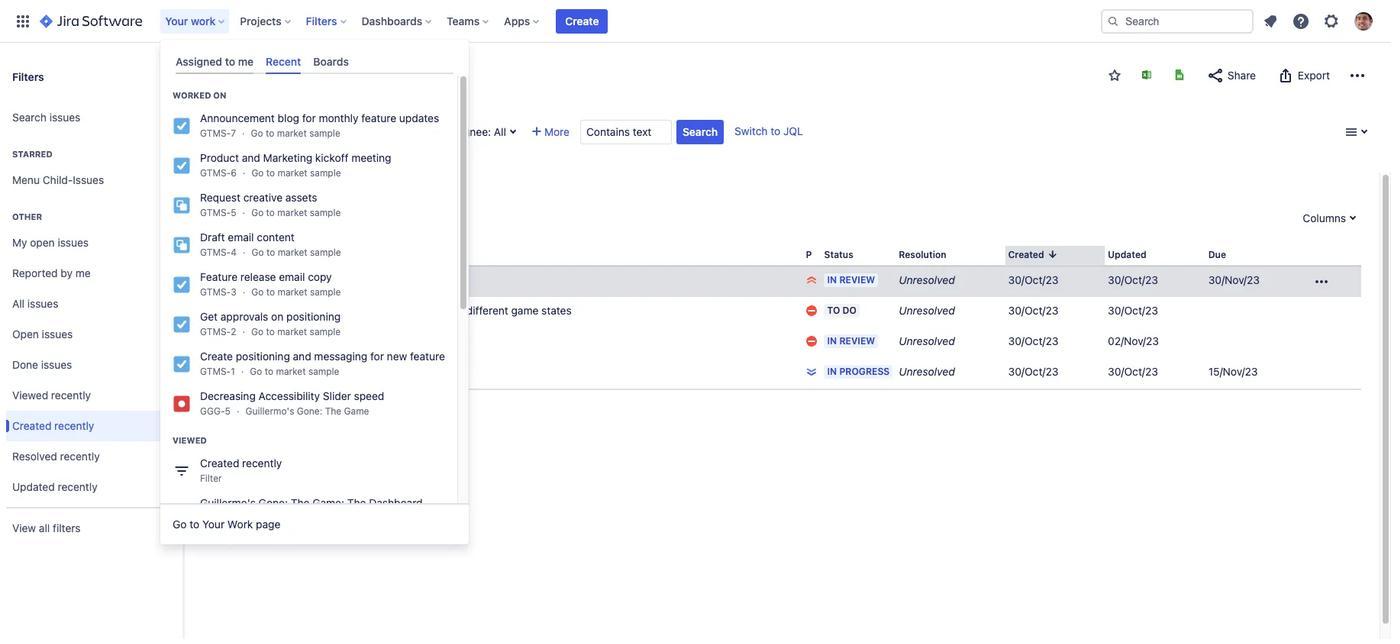 Task type: vqa. For each thing, say whether or not it's contained in the screenshot.


Task type: describe. For each thing, give the bounding box(es) containing it.
appswitcher icon image
[[14, 12, 32, 30]]

1 down request
[[214, 207, 219, 220]]

content
[[257, 231, 295, 244]]

issues for search issues
[[49, 110, 80, 123]]

marketing
[[263, 151, 313, 164]]

1 vertical spatial and
[[293, 350, 311, 363]]

draft
[[200, 231, 225, 244]]

filters button
[[301, 9, 353, 33]]

recently up announcement blog for monthly feature updates
[[281, 61, 346, 83]]

2
[[231, 326, 236, 338]]

go for positioning
[[250, 366, 262, 378]]

your inside popup button
[[165, 14, 188, 27]]

apps button
[[500, 9, 546, 33]]

to left work
[[190, 518, 200, 531]]

4 down request creative assets at the left top of the page
[[248, 207, 256, 220]]

sample for content
[[310, 247, 341, 258]]

get
[[200, 310, 218, 323]]

to left jql
[[771, 125, 781, 138]]

product
[[200, 151, 239, 164]]

apps
[[504, 14, 530, 27]]

accessibility options link
[[277, 335, 380, 348]]

created inside other group
[[12, 419, 51, 432]]

tab list containing assigned to me
[[170, 49, 460, 74]]

0 vertical spatial positioning
[[287, 310, 341, 323]]

to do
[[828, 305, 857, 316]]

go to market sample for marketing
[[252, 167, 341, 179]]

4 down request
[[225, 207, 233, 220]]

1 horizontal spatial decreasing
[[277, 274, 332, 287]]

export
[[1299, 69, 1331, 82]]

my
[[12, 236, 27, 249]]

1 horizontal spatial slider
[[399, 274, 428, 287]]

go to market sample for email
[[252, 287, 341, 298]]

gtms- for create
[[200, 366, 231, 378]]

in for 15/nov/23
[[828, 366, 837, 378]]

create for create positioning and messaging for new feature
[[200, 350, 233, 363]]

resolved recently link
[[6, 442, 177, 472]]

market for on
[[277, 326, 307, 338]]

all for all issues
[[12, 297, 25, 310]]

guillermo's gone: the game: the dashboard
[[200, 497, 423, 510]]

go to market sample for and
[[250, 366, 340, 378]]

banner containing your work
[[0, 0, 1392, 43]]

work
[[191, 14, 216, 27]]

2 vertical spatial accessibility
[[259, 390, 320, 403]]

primary element
[[9, 0, 1102, 42]]

open in microsoft excel image
[[1141, 69, 1154, 81]]

issues for done issues
[[41, 358, 72, 371]]

market down blog
[[277, 128, 307, 139]]

to
[[828, 305, 841, 316]]

2 of from the top
[[236, 405, 245, 418]]

backgrounds
[[383, 304, 447, 317]]

more
[[545, 125, 570, 138]]

options
[[341, 335, 380, 348]]

1 vertical spatial for
[[450, 304, 464, 317]]

sample down announcement blog for monthly feature updates
[[310, 128, 341, 139]]

1 horizontal spatial your
[[202, 518, 225, 531]]

1 horizontal spatial email
[[279, 271, 305, 284]]

request
[[200, 191, 241, 204]]

teams
[[447, 14, 480, 27]]

0 horizontal spatial email
[[228, 231, 254, 244]]

create for create
[[566, 14, 599, 27]]

help image
[[1293, 12, 1311, 30]]

5 for creative
[[231, 207, 237, 219]]

gtms-1
[[200, 366, 235, 378]]

ggg- right epic icon on the left of the page
[[239, 367, 264, 378]]

gtms- for draft
[[200, 247, 231, 258]]

created recently link
[[6, 411, 177, 442]]

ggg-3 link
[[239, 336, 270, 348]]

0 vertical spatial screen
[[346, 304, 380, 317]]

go for and
[[252, 167, 264, 179]]

Search issues using keywords text field
[[581, 120, 672, 144]]

view all filters
[[12, 521, 81, 534]]

due
[[1209, 249, 1227, 261]]

your profile and settings image
[[1355, 12, 1374, 30]]

filters
[[53, 521, 81, 534]]

ggg-1
[[239, 367, 269, 378]]

gtms- for announcement
[[200, 128, 231, 139]]

to down the get approvals on positioning
[[266, 326, 275, 338]]

open issues link
[[6, 319, 177, 350]]

recently for the viewed recently link
[[51, 389, 91, 402]]

1 horizontal spatial speed
[[431, 274, 461, 287]]

multiple
[[277, 304, 316, 317]]

remove criteria image
[[385, 150, 397, 162]]

me for reported by me
[[75, 266, 91, 279]]

projects button
[[235, 9, 297, 33]]

gtms- for request
[[200, 207, 231, 219]]

draft email content
[[200, 231, 295, 244]]

lowest image
[[806, 366, 819, 378]]

announcement blog for monthly feature updates
[[200, 112, 439, 125]]

0 vertical spatial small image
[[1109, 70, 1121, 82]]

go to market sample for on
[[251, 326, 341, 338]]

other group
[[6, 196, 177, 507]]

switch to jql link
[[735, 125, 804, 138]]

guillermo's gone: the game: the dashboard link
[[160, 491, 458, 531]]

1 of from the top
[[236, 207, 245, 220]]

page
[[256, 518, 281, 531]]

review for 30/oct/23
[[840, 274, 876, 286]]

ggg-5 decreasing accessibility slider speed
[[239, 274, 461, 287]]

issues
[[73, 173, 104, 186]]

in progress
[[828, 366, 890, 378]]

search for search
[[683, 125, 718, 138]]

work
[[228, 518, 253, 531]]

release
[[241, 271, 276, 284]]

market for assets
[[278, 207, 307, 219]]

search button
[[677, 120, 724, 144]]

switch to jql
[[735, 125, 804, 138]]

filters inside popup button
[[306, 14, 337, 27]]

my open issues
[[12, 236, 89, 249]]

highest image
[[806, 274, 819, 287]]

bug image
[[221, 335, 233, 348]]

save
[[364, 68, 388, 81]]

0 horizontal spatial and
[[242, 151, 260, 164]]

on
[[271, 310, 284, 323]]

viewed for viewed
[[173, 436, 207, 446]]

p
[[806, 249, 812, 261]]

your work button
[[161, 9, 231, 33]]

key
[[239, 249, 256, 261]]

epic image
[[221, 366, 233, 378]]

gone: for game
[[297, 406, 323, 417]]

share
[[1228, 69, 1257, 82]]

1 horizontal spatial created recently
[[214, 61, 346, 83]]

messaging
[[314, 350, 368, 363]]

blog
[[278, 112, 299, 125]]

search issues link
[[6, 102, 177, 133]]

0 horizontal spatial decreasing
[[200, 390, 256, 403]]

open issues
[[12, 327, 73, 340]]

resolution
[[899, 249, 947, 261]]

worked on
[[173, 90, 227, 100]]

go to your work page
[[173, 518, 281, 531]]

1 horizontal spatial for
[[371, 350, 384, 363]]

new
[[387, 350, 407, 363]]

notifications image
[[1262, 12, 1280, 30]]

3 for ggg-3 accessibility options
[[264, 336, 270, 348]]

to down marketing
[[266, 167, 275, 179]]

market for content
[[278, 247, 308, 258]]

4 right t
[[231, 247, 237, 258]]

ggg-4 link
[[239, 306, 270, 317]]

status
[[825, 249, 854, 261]]

child-
[[43, 173, 73, 186]]

to down content
[[267, 247, 275, 258]]

done issues
[[12, 358, 72, 371]]

all button
[[437, 120, 522, 144]]

approvals
[[221, 310, 268, 323]]

multiple start screen backgrounds for different game states link
[[277, 304, 572, 317]]

starred group
[[6, 133, 177, 200]]

go left work
[[173, 518, 187, 531]]

issues for open issues
[[42, 327, 73, 340]]

announcement
[[200, 112, 275, 125]]

0 horizontal spatial filters
[[12, 70, 44, 83]]

to left gg
[[265, 366, 274, 378]]

on
[[213, 90, 227, 100]]

reported
[[12, 266, 58, 279]]

teams button
[[442, 9, 495, 33]]

done issues link
[[6, 350, 177, 380]]

1 down gtms-1
[[214, 405, 219, 418]]

decreasing accessibility slider speed
[[200, 390, 385, 403]]

medium high image
[[806, 335, 819, 348]]

kickoff
[[315, 151, 349, 164]]

30/nov/23
[[1209, 274, 1260, 287]]

go right 7
[[251, 128, 263, 139]]



Task type: locate. For each thing, give the bounding box(es) containing it.
0 horizontal spatial created recently
[[12, 419, 94, 432]]

to inside tab list
[[225, 55, 235, 68]]

dashboard
[[369, 497, 423, 510]]

2 vertical spatial in
[[828, 366, 837, 378]]

bug image
[[221, 274, 233, 287]]

unresolved for gg start screen
[[899, 365, 956, 378]]

view all filters link
[[6, 513, 177, 544]]

2 vertical spatial for
[[371, 350, 384, 363]]

go to market sample down content
[[252, 247, 341, 258]]

filters up boards
[[306, 14, 337, 27]]

your work
[[165, 14, 216, 27]]

ggg- inside ggg-4 multiple start screen backgrounds for different game states
[[239, 306, 264, 317]]

ggg-3 accessibility options
[[239, 335, 380, 348]]

1 vertical spatial viewed
[[173, 436, 207, 446]]

3 down the get approvals on positioning
[[264, 336, 270, 348]]

gtms- for product
[[200, 167, 231, 179]]

0 vertical spatial accessibility
[[335, 274, 397, 287]]

5 down request
[[231, 207, 237, 219]]

gone: for game:
[[259, 497, 288, 510]]

1 – 4 of 4
[[214, 207, 256, 220], [214, 405, 256, 418]]

positioning up ggg-3 accessibility options
[[287, 310, 341, 323]]

gg start screen
[[277, 365, 357, 378]]

in right medium high icon
[[828, 335, 837, 347]]

ggg- inside ggg-5 decreasing accessibility slider speed
[[239, 275, 264, 287]]

all inside 'dropdown button'
[[491, 125, 506, 138]]

switch
[[735, 125, 768, 138]]

5 gtms- from the top
[[200, 287, 231, 298]]

1 horizontal spatial feature
[[410, 350, 445, 363]]

1 1 – 4 of 4 from the top
[[214, 207, 256, 220]]

1 vertical spatial small image
[[1047, 248, 1059, 261]]

ggg- right bug icon
[[239, 275, 264, 287]]

ggg- inside ggg-3 accessibility options
[[239, 336, 264, 348]]

speed
[[431, 274, 461, 287], [354, 390, 385, 403]]

of right "ggg-5"
[[236, 405, 245, 418]]

feature
[[200, 271, 238, 284]]

and down ggg-3 accessibility options
[[293, 350, 311, 363]]

search inside search issues link
[[12, 110, 47, 123]]

1 vertical spatial gone:
[[259, 497, 288, 510]]

recently for resolved recently "link"
[[60, 450, 100, 463]]

updated
[[1109, 249, 1147, 261], [12, 480, 55, 493]]

gtms- down request
[[200, 207, 231, 219]]

1 vertical spatial screen
[[322, 365, 357, 378]]

3 down bug icon
[[231, 287, 237, 298]]

0 vertical spatial and
[[242, 151, 260, 164]]

for right blog
[[302, 112, 316, 125]]

go to market sample for assets
[[251, 207, 341, 219]]

search up starred
[[12, 110, 47, 123]]

2 horizontal spatial the
[[347, 497, 366, 510]]

my open issues link
[[6, 228, 177, 258]]

review for 02/nov/23
[[840, 335, 876, 347]]

to right 'assigned'
[[225, 55, 235, 68]]

medium high image
[[806, 305, 819, 317]]

2 in review from the top
[[828, 335, 876, 347]]

me
[[238, 55, 254, 68], [75, 266, 91, 279]]

start up accessibility options link on the left
[[319, 304, 343, 317]]

jira software image
[[40, 12, 142, 30], [40, 12, 142, 30]]

1 horizontal spatial updated
[[1109, 249, 1147, 261]]

1 horizontal spatial small image
[[1109, 70, 1121, 82]]

decreasing up "ggg-5"
[[200, 390, 256, 403]]

1 vertical spatial created recently
[[12, 419, 94, 432]]

go down draft email content
[[252, 247, 264, 258]]

in for 30/nov/23
[[828, 274, 837, 286]]

0 vertical spatial 3
[[231, 287, 237, 298]]

gtms- for get
[[200, 326, 231, 338]]

sample up 'create positioning and messaging for new feature'
[[310, 326, 341, 338]]

sample for marketing
[[310, 167, 341, 179]]

1 vertical spatial 1 – 4 of 4
[[214, 405, 256, 418]]

states
[[542, 304, 572, 317]]

0 horizontal spatial the
[[291, 497, 310, 510]]

go down approvals
[[251, 326, 264, 338]]

1 vertical spatial positioning
[[236, 350, 290, 363]]

me for assigned to me
[[238, 55, 254, 68]]

2 horizontal spatial 5
[[264, 275, 270, 287]]

0 horizontal spatial small image
[[1047, 248, 1059, 261]]

go down ggg-5 link
[[252, 287, 264, 298]]

search image
[[1108, 15, 1120, 27]]

0 horizontal spatial 3
[[231, 287, 237, 298]]

1 vertical spatial 3
[[264, 336, 270, 348]]

viewed inside other group
[[12, 389, 48, 402]]

market for and
[[276, 366, 306, 378]]

decreasing
[[277, 274, 332, 287], [200, 390, 256, 403]]

speed up game
[[354, 390, 385, 403]]

1 vertical spatial start
[[295, 365, 319, 378]]

accessibility right copy
[[335, 274, 397, 287]]

email
[[228, 231, 254, 244], [279, 271, 305, 284]]

banner
[[0, 0, 1392, 43]]

save as button
[[356, 63, 409, 87]]

market
[[277, 128, 307, 139], [278, 167, 308, 179], [278, 207, 307, 219], [278, 247, 308, 258], [278, 287, 308, 298], [277, 326, 307, 338], [276, 366, 306, 378]]

guillermo's for guillermo's gone: the game: the dashboard
[[200, 497, 256, 510]]

feature right new
[[410, 350, 445, 363]]

create inside create button
[[566, 14, 599, 27]]

0 horizontal spatial updated
[[12, 480, 55, 493]]

0 vertical spatial filters
[[306, 14, 337, 27]]

gone: up page
[[259, 497, 288, 510]]

0 vertical spatial slider
[[399, 274, 428, 287]]

created recently down viewed recently
[[12, 419, 94, 432]]

2 1 – 4 of 4 from the top
[[214, 405, 256, 418]]

feature release email copy
[[200, 271, 332, 284]]

sample for assets
[[310, 207, 341, 219]]

0 horizontal spatial viewed
[[12, 389, 48, 402]]

1 horizontal spatial 5
[[231, 207, 237, 219]]

ggg- for accessibility
[[239, 336, 264, 348]]

meeting
[[352, 151, 392, 164]]

6 gtms- from the top
[[200, 326, 231, 338]]

by
[[61, 266, 73, 279]]

gtms- down get
[[200, 326, 231, 338]]

sample down the assets
[[310, 207, 341, 219]]

1
[[214, 207, 219, 220], [231, 366, 235, 378], [264, 367, 269, 378], [214, 405, 219, 418]]

start down 'create positioning and messaging for new feature'
[[295, 365, 319, 378]]

ggg- down gtms-1
[[200, 406, 225, 417]]

guillermo's down decreasing accessibility slider speed
[[246, 406, 294, 417]]

0 horizontal spatial your
[[165, 14, 188, 27]]

for
[[302, 112, 316, 125], [450, 304, 464, 317], [371, 350, 384, 363]]

accessibility up 'create positioning and messaging for new feature'
[[277, 335, 338, 348]]

all inside other group
[[12, 297, 25, 310]]

go to market sample down blog
[[251, 128, 341, 139]]

open in google sheets image
[[1174, 69, 1186, 81]]

in review for 02/nov/23
[[828, 335, 876, 347]]

me inside other group
[[75, 266, 91, 279]]

your
[[165, 14, 188, 27], [202, 518, 225, 531]]

0 vertical spatial feature
[[362, 112, 397, 125]]

0 vertical spatial your
[[165, 14, 188, 27]]

– down request
[[219, 207, 225, 220]]

done
[[12, 358, 38, 371]]

go for email
[[252, 247, 264, 258]]

screen down messaging
[[322, 365, 357, 378]]

4 down epic icon on the left of the page
[[225, 405, 233, 418]]

feature up remove criteria 'icon'
[[362, 112, 397, 125]]

market down the assets
[[278, 207, 307, 219]]

open
[[12, 327, 39, 340]]

assigned to me
[[176, 55, 254, 68]]

ggg-5 link
[[239, 275, 270, 287]]

share link
[[1199, 63, 1264, 88]]

email up key
[[228, 231, 254, 244]]

recently down created recently link
[[60, 450, 100, 463]]

Search field
[[1102, 9, 1254, 33]]

go right "6"
[[252, 167, 264, 179]]

gtms- down product
[[200, 167, 231, 179]]

the
[[325, 406, 342, 417], [291, 497, 310, 510], [347, 497, 366, 510]]

improvement image
[[221, 305, 233, 317]]

4
[[225, 207, 233, 220], [248, 207, 256, 220], [231, 247, 237, 258], [264, 306, 270, 317], [225, 405, 233, 418], [248, 405, 256, 418]]

2 vertical spatial 5
[[225, 406, 231, 417]]

02/nov/23
[[1109, 335, 1160, 348]]

ggg-1 link
[[239, 367, 269, 378]]

in review
[[828, 274, 876, 286], [828, 335, 876, 347]]

1 horizontal spatial gone:
[[297, 406, 323, 417]]

market up decreasing accessibility slider speed
[[276, 366, 306, 378]]

dashboards
[[362, 14, 423, 27]]

0 horizontal spatial for
[[302, 112, 316, 125]]

create button
[[556, 9, 608, 33]]

1 vertical spatial slider
[[323, 390, 351, 403]]

1 horizontal spatial the
[[325, 406, 342, 417]]

view
[[12, 521, 36, 534]]

t
[[221, 249, 227, 261]]

search issues
[[12, 110, 80, 123]]

1 vertical spatial guillermo's
[[200, 497, 256, 510]]

6
[[231, 167, 237, 179]]

for left 'different'
[[450, 304, 464, 317]]

created recently inside other group
[[12, 419, 94, 432]]

boards
[[313, 55, 349, 68]]

progress
[[840, 366, 890, 378]]

review
[[840, 274, 876, 286], [840, 335, 876, 347]]

the for game
[[325, 406, 342, 417]]

to down creative
[[266, 207, 275, 219]]

0 horizontal spatial create
[[200, 350, 233, 363]]

in right highest icon at the top right
[[828, 274, 837, 286]]

go to market sample down product and marketing kickoff meeting
[[252, 167, 341, 179]]

0 horizontal spatial gone:
[[259, 497, 288, 510]]

go for release
[[252, 287, 264, 298]]

5
[[231, 207, 237, 219], [264, 275, 270, 287], [225, 406, 231, 417]]

updates
[[399, 112, 439, 125]]

sample down kickoff
[[310, 167, 341, 179]]

0 vertical spatial of
[[236, 207, 245, 220]]

2 unresolved from the top
[[899, 304, 956, 317]]

0 horizontal spatial feature
[[362, 112, 397, 125]]

1 vertical spatial in review
[[828, 335, 876, 347]]

summary
[[277, 249, 319, 261]]

all for all
[[491, 125, 506, 138]]

1 in review from the top
[[828, 274, 876, 286]]

the left game
[[325, 406, 342, 417]]

1 vertical spatial search
[[683, 125, 718, 138]]

1 horizontal spatial viewed
[[173, 436, 207, 446]]

search for search issues
[[12, 110, 47, 123]]

4 unresolved from the top
[[899, 365, 956, 378]]

updated for updated recently
[[12, 480, 55, 493]]

and right product
[[242, 151, 260, 164]]

resolved recently
[[12, 450, 100, 463]]

1 vertical spatial accessibility
[[277, 335, 338, 348]]

0 vertical spatial 5
[[231, 207, 237, 219]]

positioning
[[287, 310, 341, 323], [236, 350, 290, 363]]

1 vertical spatial me
[[75, 266, 91, 279]]

go to market sample down 'multiple'
[[251, 326, 341, 338]]

the for game:
[[291, 497, 310, 510]]

unresolved for accessibility options
[[899, 335, 956, 348]]

search inside search button
[[683, 125, 718, 138]]

1 left gg
[[264, 367, 269, 378]]

0 vertical spatial 1 – 4 of 4
[[214, 207, 256, 220]]

unresolved for decreasing accessibility slider speed
[[899, 274, 956, 287]]

1 horizontal spatial me
[[238, 55, 254, 68]]

review up in progress
[[840, 335, 876, 347]]

create right 'apps' popup button
[[566, 14, 599, 27]]

unresolved for multiple start screen backgrounds for different game states
[[899, 304, 956, 317]]

0 vertical spatial –
[[219, 207, 225, 220]]

to
[[225, 55, 235, 68], [771, 125, 781, 138], [266, 128, 275, 139], [266, 167, 275, 179], [266, 207, 275, 219], [267, 247, 275, 258], [266, 287, 275, 298], [266, 326, 275, 338], [265, 366, 274, 378], [190, 518, 200, 531]]

5 inside ggg-5 decreasing accessibility slider speed
[[264, 275, 270, 287]]

me left recent
[[238, 55, 254, 68]]

request creative assets
[[200, 191, 317, 204]]

sample for and
[[309, 366, 340, 378]]

dashboards button
[[357, 9, 438, 33]]

1 vertical spatial review
[[840, 335, 876, 347]]

3 in from the top
[[828, 366, 837, 378]]

1 gtms- from the top
[[200, 128, 231, 139]]

viewed down done
[[12, 389, 48, 402]]

recently down done issues 'link'
[[51, 389, 91, 402]]

of
[[236, 207, 245, 220], [236, 405, 245, 418]]

created inside created recently filter
[[200, 457, 239, 470]]

0 vertical spatial viewed
[[12, 389, 48, 402]]

search left the switch
[[683, 125, 718, 138]]

gtms- down feature
[[200, 287, 231, 298]]

go for approvals
[[251, 326, 264, 338]]

0 horizontal spatial me
[[75, 266, 91, 279]]

0 vertical spatial in
[[828, 274, 837, 286]]

starred
[[12, 149, 52, 159]]

menu
[[12, 173, 40, 186]]

gg start screen link
[[277, 365, 357, 378]]

recently for updated recently link
[[58, 480, 98, 493]]

0 vertical spatial review
[[840, 274, 876, 286]]

1 – from the top
[[219, 207, 225, 220]]

0 vertical spatial all
[[491, 125, 506, 138]]

review down the status
[[840, 274, 876, 286]]

0 vertical spatial decreasing
[[277, 274, 332, 287]]

1 vertical spatial 5
[[264, 275, 270, 287]]

1 vertical spatial feature
[[410, 350, 445, 363]]

0 vertical spatial guillermo's
[[246, 406, 294, 417]]

gtms-3
[[200, 287, 237, 298]]

1 vertical spatial –
[[219, 405, 225, 418]]

1 vertical spatial email
[[279, 271, 305, 284]]

7
[[231, 128, 236, 139]]

market for marketing
[[278, 167, 308, 179]]

1 review from the top
[[840, 274, 876, 286]]

3 for gtms-3
[[231, 287, 237, 298]]

4 right "ggg-5"
[[248, 405, 256, 418]]

save as
[[364, 68, 402, 81]]

1 vertical spatial speed
[[354, 390, 385, 403]]

updated inside other group
[[12, 480, 55, 493]]

1 – 4 of 4 down epic icon on the left of the page
[[214, 405, 256, 418]]

gtms- up product
[[200, 128, 231, 139]]

created recently up blog
[[214, 61, 346, 83]]

to up marketing
[[266, 128, 275, 139]]

gone: down decreasing accessibility slider speed
[[297, 406, 323, 417]]

speed up multiple start screen backgrounds for different game states link
[[431, 274, 461, 287]]

2 – from the top
[[219, 405, 225, 418]]

updated for updated
[[1109, 249, 1147, 261]]

viewed recently link
[[6, 380, 177, 411]]

1 horizontal spatial 3
[[264, 336, 270, 348]]

4 gtms- from the top
[[200, 247, 231, 258]]

go left gg
[[250, 366, 262, 378]]

start
[[319, 304, 343, 317], [295, 365, 319, 378]]

1 vertical spatial all
[[12, 297, 25, 310]]

slider up game
[[323, 390, 351, 403]]

market down content
[[278, 247, 308, 258]]

guillermo's up 'go to your work page'
[[200, 497, 256, 510]]

0 vertical spatial create
[[566, 14, 599, 27]]

me right by
[[75, 266, 91, 279]]

ggg- for multiple
[[239, 306, 264, 317]]

4 inside ggg-4 multiple start screen backgrounds for different game states
[[264, 306, 270, 317]]

copy
[[308, 271, 332, 284]]

0 vertical spatial me
[[238, 55, 254, 68]]

1 left ggg-1
[[231, 366, 235, 378]]

1 vertical spatial of
[[236, 405, 245, 418]]

guillermo's for guillermo's gone: the game
[[246, 406, 294, 417]]

5 for accessibility
[[225, 406, 231, 417]]

gtms- for feature
[[200, 287, 231, 298]]

5 down epic icon on the left of the page
[[225, 406, 231, 417]]

0 vertical spatial start
[[319, 304, 343, 317]]

sample down copy
[[310, 287, 341, 298]]

2 gtms- from the top
[[200, 167, 231, 179]]

1 horizontal spatial and
[[293, 350, 311, 363]]

1 vertical spatial in
[[828, 335, 837, 347]]

all left more dropdown button
[[491, 125, 506, 138]]

go for creative
[[251, 207, 264, 219]]

1 vertical spatial your
[[202, 518, 225, 531]]

positioning down ggg-3 "link"
[[236, 350, 290, 363]]

as
[[391, 68, 402, 81]]

small image
[[1109, 70, 1121, 82], [1047, 248, 1059, 261]]

settings image
[[1323, 12, 1342, 30]]

1 horizontal spatial search
[[683, 125, 718, 138]]

feature
[[362, 112, 397, 125], [410, 350, 445, 363]]

sample for on
[[310, 326, 341, 338]]

sample for email
[[310, 287, 341, 298]]

0 horizontal spatial search
[[12, 110, 47, 123]]

0 vertical spatial gone:
[[297, 406, 323, 417]]

3 unresolved from the top
[[899, 335, 956, 348]]

other
[[12, 212, 42, 222]]

0 horizontal spatial 5
[[225, 406, 231, 417]]

1 vertical spatial filters
[[12, 70, 44, 83]]

1 horizontal spatial all
[[491, 125, 506, 138]]

– down epic icon on the left of the page
[[219, 405, 225, 418]]

projects
[[240, 14, 282, 27]]

in review down do
[[828, 335, 876, 347]]

gone: inside guillermo's gone: the game: the dashboard link
[[259, 497, 288, 510]]

in right lowest image at the right of the page
[[828, 366, 837, 378]]

0 vertical spatial for
[[302, 112, 316, 125]]

go to market sample for content
[[252, 247, 341, 258]]

3 gtms- from the top
[[200, 207, 231, 219]]

0 vertical spatial created recently
[[214, 61, 346, 83]]

0 vertical spatial speed
[[431, 274, 461, 287]]

viewed down "ggg-5"
[[173, 436, 207, 446]]

recently for created recently link
[[54, 419, 94, 432]]

unresolved
[[899, 274, 956, 287], [899, 304, 956, 317], [899, 335, 956, 348], [899, 365, 956, 378]]

filters
[[306, 14, 337, 27], [12, 70, 44, 83]]

worked
[[173, 90, 211, 100]]

2 review from the top
[[840, 335, 876, 347]]

3
[[231, 287, 237, 298], [264, 336, 270, 348]]

to down feature release email copy
[[266, 287, 275, 298]]

guillermo's
[[246, 406, 294, 417], [200, 497, 256, 510]]

recently inside created recently filter
[[242, 457, 282, 470]]

recently inside "link"
[[60, 450, 100, 463]]

issues for all issues
[[27, 297, 58, 310]]

0 vertical spatial search
[[12, 110, 47, 123]]

2 horizontal spatial for
[[450, 304, 464, 317]]

1 unresolved from the top
[[899, 274, 956, 287]]

0 vertical spatial updated
[[1109, 249, 1147, 261]]

viewed for viewed recently
[[12, 389, 48, 402]]

tab list
[[170, 49, 460, 74]]

create up gtms-1
[[200, 350, 233, 363]]

columns button
[[1296, 206, 1362, 231]]

different
[[467, 304, 509, 317]]

1 horizontal spatial filters
[[306, 14, 337, 27]]

open
[[30, 236, 55, 249]]

1 – 4 of 4 down request
[[214, 207, 256, 220]]

screen up options
[[346, 304, 380, 317]]

recent
[[266, 55, 301, 68]]

of down request creative assets at the left top of the page
[[236, 207, 245, 220]]

0 horizontal spatial slider
[[323, 390, 351, 403]]

1 in from the top
[[828, 274, 837, 286]]

game
[[344, 406, 369, 417]]

1 vertical spatial decreasing
[[200, 390, 256, 403]]

market for email
[[278, 287, 308, 298]]

ggg- for decreasing
[[239, 275, 264, 287]]

3 inside ggg-3 accessibility options
[[264, 336, 270, 348]]

ggg- right improvement "icon"
[[239, 306, 264, 317]]

reported by me link
[[6, 258, 177, 289]]

gtms- down bug image
[[200, 366, 231, 378]]

in review for 30/oct/23
[[828, 274, 876, 286]]

issues inside 'link'
[[41, 358, 72, 371]]

do
[[843, 305, 857, 316]]

2 in from the top
[[828, 335, 837, 347]]

7 gtms- from the top
[[200, 366, 231, 378]]

the right game:
[[347, 497, 366, 510]]

0 horizontal spatial speed
[[354, 390, 385, 403]]



